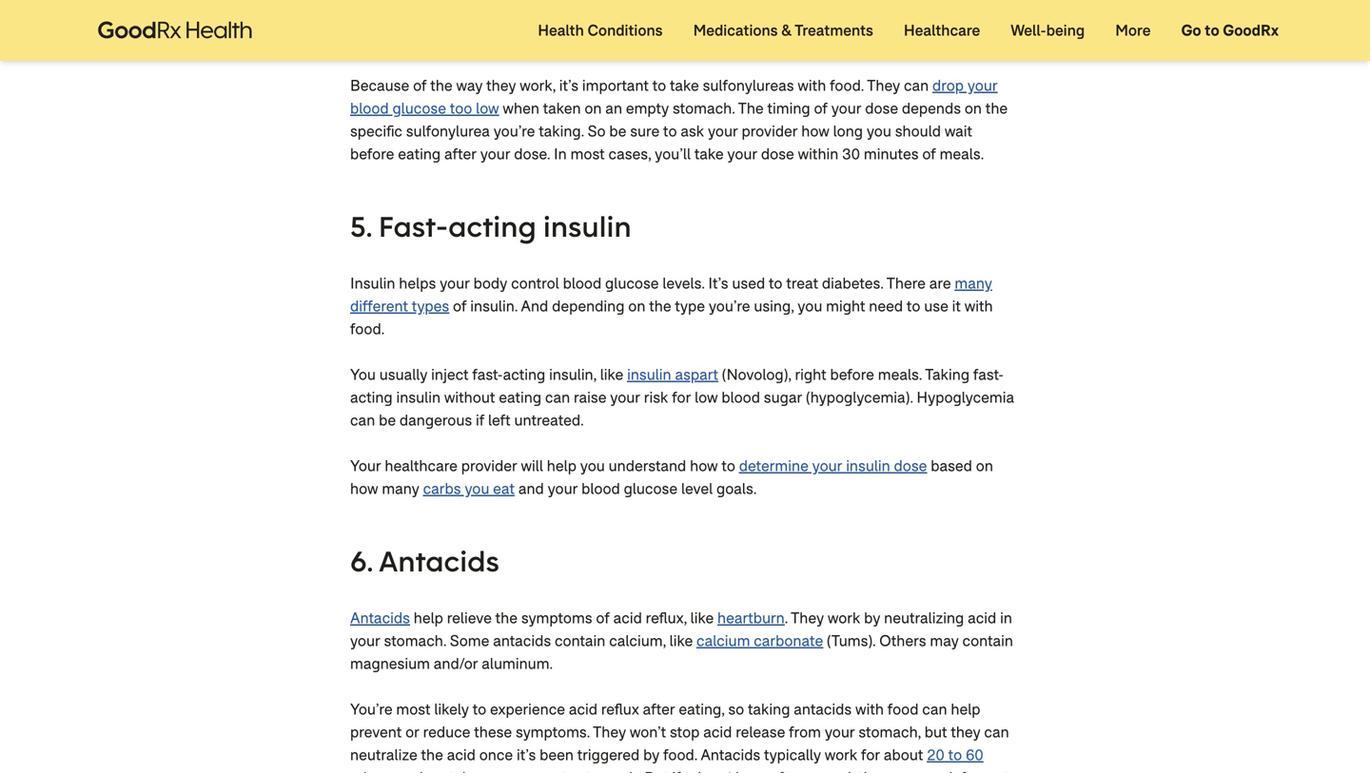 Task type: vqa. For each thing, say whether or not it's contained in the screenshot.
the top work
yes



Task type: locate. For each thing, give the bounding box(es) containing it.
2 horizontal spatial by
[[864, 608, 880, 628]]

1 contain from the left
[[555, 631, 606, 651]]

your inside . they work by neutralizing acid in your stomach. some antacids contain calcium, like
[[350, 631, 380, 651]]

1 horizontal spatial many
[[955, 274, 992, 294]]

drop your blood glucose too low link
[[350, 76, 998, 118]]

the
[[430, 76, 453, 96], [986, 98, 1008, 118], [649, 296, 671, 316], [495, 608, 518, 628], [421, 746, 443, 765]]

1 horizontal spatial they
[[951, 723, 981, 743]]

with inside of insulin. and depending on the type you're using, you might need to use it with food.
[[965, 296, 993, 316]]

specific
[[350, 121, 402, 141]]

how up level
[[690, 456, 718, 476]]

0 horizontal spatial with
[[798, 76, 826, 96]]

1 horizontal spatial provider
[[742, 121, 798, 141]]

1 vertical spatial like
[[690, 608, 714, 628]]

diabetes.
[[822, 274, 883, 294]]

food. up long on the top of page
[[830, 76, 864, 96]]

stomach. up ask
[[673, 98, 735, 118]]

1 vertical spatial insulin,
[[549, 365, 596, 385]]

health
[[538, 20, 584, 40]]

0 horizontal spatial how
[[350, 479, 378, 499]]

acid up calcium,
[[613, 608, 642, 628]]

release inside you're most likely to experience acid reflux after eating, so taking antacids with food can help prevent or reduce these symptoms. they won't stop acid release from your stomach, but they can neutralize the acid once it's been triggered by food. antacids typically work for about
[[736, 723, 785, 743]]

release
[[657, 7, 707, 27], [736, 723, 785, 743]]

1 vertical spatial before
[[830, 365, 874, 385]]

1 horizontal spatial food.
[[663, 746, 697, 765]]

1 vertical spatial eating
[[499, 388, 541, 408]]

most inside you're most likely to experience acid reflux after eating, so taking antacids with food can help prevent or reduce these symptoms. they won't stop acid release from your stomach, but they can neutralize the acid once it's been triggered by food. antacids typically work for about
[[396, 700, 431, 720]]

take up when taken on an empty stomach. the timing of your dose depends on the specific sulfonylurea you're taking. so be sure to ask your provider how long you should wait before eating after your dose. in most cases, you'll take your dose within 30 minutes of meals.
[[670, 76, 699, 96]]

well-being button
[[996, 0, 1100, 61]]

the down insulin helps your body control blood glucose levels. it's used to treat diabetes. there are
[[649, 296, 671, 316]]

contain
[[555, 631, 606, 651], [962, 631, 1013, 651]]

0 horizontal spatial by
[[474, 7, 490, 27]]

can up but
[[922, 700, 947, 720]]

0 vertical spatial low
[[476, 98, 499, 118]]

when taken on an empty stomach. the timing of your dose depends on the specific sulfonylurea you're taking. so be sure to ask your provider how long you should wait before eating after your dose. in most cases, you'll take your dose within 30 minutes of meals.
[[350, 98, 1008, 164]]

(sugar)
[[408, 30, 455, 50]]

they
[[486, 76, 516, 96], [951, 723, 981, 743]]

many down healthcare
[[382, 479, 419, 499]]

healthcare
[[385, 456, 458, 476]]

1 horizontal spatial most
[[570, 144, 605, 164]]

glucose down the medications
[[350, 30, 404, 50]]

for inside (novolog), right before meals. taking fast- acting insulin without eating can raise your risk for low blood sugar (hypoglycemia). hypoglycemia can be dangerous if left untreated.
[[672, 388, 691, 408]]

0 vertical spatial food.
[[830, 76, 864, 96]]

minutes
[[864, 144, 919, 164], [350, 768, 405, 774]]

antacids down so
[[701, 746, 760, 765]]

to up using,
[[769, 274, 783, 294]]

by down won't
[[643, 746, 660, 765]]

your right drop
[[968, 76, 998, 96]]

control
[[511, 274, 559, 294]]

for
[[672, 388, 691, 408], [861, 746, 880, 765]]

you inside when taken on an empty stomach. the timing of your dose depends on the specific sulfonylurea you're taking. so be sure to ask your provider how long you should wait before eating after your dose. in most cases, you'll take your dose within 30 minutes of meals.
[[867, 121, 891, 141]]

acid down 'eating,'
[[703, 723, 732, 743]]

0 horizontal spatial help
[[414, 608, 443, 628]]

you're inside of insulin. and depending on the type you're using, you might need to use it with food.
[[709, 296, 750, 316]]

1 horizontal spatial be
[[609, 121, 626, 141]]

1 horizontal spatial how
[[690, 456, 718, 476]]

1 horizontal spatial release
[[736, 723, 785, 743]]

0 horizontal spatial food.
[[350, 319, 385, 339]]

with up stomach, at the right of the page
[[855, 700, 884, 720]]

eating inside (novolog), right before meals. taking fast- acting insulin without eating can raise your risk for low blood sugar (hypoglycemia). hypoglycemia can be dangerous if left untreated.
[[499, 388, 541, 408]]

1 vertical spatial minutes
[[350, 768, 405, 774]]

experience
[[490, 700, 565, 720]]

0 vertical spatial take
[[670, 76, 699, 96]]

dialog
[[0, 0, 1370, 774]]

will
[[521, 456, 543, 476]]

to inside (diabeta, glynase). these medications work by telling your pancreas to release more insulin, which lowers your blood glucose (sugar) levels.
[[640, 7, 654, 27]]

to
[[640, 7, 654, 27], [1205, 20, 1220, 40], [652, 76, 666, 96], [663, 121, 677, 141], [769, 274, 783, 294], [907, 296, 920, 316], [722, 456, 735, 476], [473, 700, 486, 720], [948, 746, 962, 765]]

they right the .
[[791, 608, 824, 628]]

work inside . they work by neutralizing acid in your stomach. some antacids contain calcium, like
[[828, 608, 860, 628]]

0 vertical spatial release
[[657, 7, 707, 27]]

release down taking
[[736, 723, 785, 743]]

with right it
[[965, 296, 993, 316]]

work inside (diabeta, glynase). these medications work by telling your pancreas to release more insulin, which lowers your blood glucose (sugar) levels.
[[437, 7, 470, 27]]

to inside 20 to 60 minutes
[[948, 746, 962, 765]]

0 vertical spatial provider
[[742, 121, 798, 141]]

(novolog), right before meals. taking fast- acting insulin without eating can raise your risk for low blood sugar (hypoglycemia). hypoglycemia can be dangerous if left untreated.
[[350, 365, 1014, 431]]

insulin, inside (diabeta, glynase). these medications work by telling your pancreas to release more insulin, which lowers your blood glucose (sugar) levels.
[[750, 7, 797, 27]]

insulin,
[[750, 7, 797, 27], [549, 365, 596, 385]]

conditions
[[588, 20, 663, 40]]

acting inside (novolog), right before meals. taking fast- acting insulin without eating can raise your risk for low blood sugar (hypoglycemia). hypoglycemia can be dangerous if left untreated.
[[350, 388, 393, 408]]

usually
[[379, 365, 428, 385]]

after up won't
[[643, 700, 675, 720]]

many up it
[[955, 274, 992, 294]]

they up triggered
[[593, 723, 626, 743]]

aspart
[[675, 365, 718, 385]]

glucose
[[350, 30, 404, 50], [392, 98, 446, 118], [605, 274, 659, 294], [624, 479, 678, 499]]

insulin down in
[[543, 208, 632, 245]]

many inside many different types
[[955, 274, 992, 294]]

2 horizontal spatial how
[[801, 121, 830, 141]]

work,
[[520, 76, 556, 96]]

within
[[798, 144, 839, 164]]

can
[[904, 76, 929, 96], [545, 388, 570, 408], [350, 411, 375, 431], [922, 700, 947, 720], [984, 723, 1009, 743]]

1 horizontal spatial fast-
[[973, 365, 1004, 385]]

1 horizontal spatial for
[[861, 746, 880, 765]]

1 vertical spatial after
[[643, 700, 675, 720]]

0 vertical spatial after
[[444, 144, 477, 164]]

or
[[405, 723, 419, 743]]

0 horizontal spatial contain
[[555, 631, 606, 651]]

release inside (diabeta, glynase). these medications work by telling your pancreas to release more insulin, which lowers your blood glucose (sugar) levels.
[[657, 7, 707, 27]]

1 vertical spatial they
[[951, 723, 981, 743]]

meals. inside when taken on an empty stomach. the timing of your dose depends on the specific sulfonylurea you're taking. so be sure to ask your provider how long you should wait before eating after your dose. in most cases, you'll take your dose within 30 minutes of meals.
[[940, 144, 984, 164]]

2 vertical spatial they
[[593, 723, 626, 743]]

it's inside you're most likely to experience acid reflux after eating, so taking antacids with food can help prevent or reduce these symptoms. they won't stop acid release from your stomach, but they can neutralize the acid once it's been triggered by food. antacids typically work for about
[[517, 746, 536, 765]]

eating down sulfonylurea
[[398, 144, 441, 164]]

1 horizontal spatial antacids
[[794, 700, 852, 720]]

2 vertical spatial work
[[825, 746, 857, 765]]

eating
[[398, 144, 441, 164], [499, 388, 541, 408]]

dose left based
[[894, 456, 927, 476]]

like
[[600, 365, 623, 385], [690, 608, 714, 628], [670, 631, 693, 651]]

blood up specific
[[350, 98, 389, 118]]

2 vertical spatial how
[[350, 479, 378, 499]]

your inside drop your blood glucose too low
[[968, 76, 998, 96]]

2 horizontal spatial with
[[965, 296, 993, 316]]

without
[[444, 388, 495, 408]]

but
[[925, 723, 947, 743]]

drop your blood glucose too low
[[350, 76, 998, 118]]

glucose up sulfonylurea
[[392, 98, 446, 118]]

before down specific
[[350, 144, 394, 164]]

healthcare
[[904, 20, 980, 40]]

like down reflux,
[[670, 631, 693, 651]]

0 vertical spatial minutes
[[864, 144, 919, 164]]

food. down different
[[350, 319, 385, 339]]

it's up taken at the top left of page
[[559, 76, 579, 96]]

2 vertical spatial food.
[[663, 746, 697, 765]]

1 vertical spatial you're
[[709, 296, 750, 316]]

work
[[437, 7, 470, 27], [828, 608, 860, 628], [825, 746, 857, 765]]

your right from
[[825, 723, 855, 743]]

0 horizontal spatial meals.
[[878, 365, 922, 385]]

your right determine
[[812, 456, 842, 476]]

of right types at left
[[453, 296, 467, 316]]

1 vertical spatial with
[[965, 296, 993, 316]]

antacids up aluminum.
[[493, 631, 551, 651]]

0 vertical spatial for
[[672, 388, 691, 408]]

reflux,
[[646, 608, 687, 628]]

help
[[547, 456, 577, 476], [414, 608, 443, 628], [951, 700, 981, 720]]

levels. up type
[[663, 274, 705, 294]]

can up depends
[[904, 76, 929, 96]]

the left way
[[430, 76, 453, 96]]

how inside when taken on an empty stomach. the timing of your dose depends on the specific sulfonylurea you're taking. so be sure to ask your provider how long you should wait before eating after your dose. in most cases, you'll take your dose within 30 minutes of meals.
[[801, 121, 830, 141]]

provider inside when taken on an empty stomach. the timing of your dose depends on the specific sulfonylurea you're taking. so be sure to ask your provider how long you should wait before eating after your dose. in most cases, you'll take your dose within 30 minutes of meals.
[[742, 121, 798, 141]]

insulin, up raise
[[549, 365, 596, 385]]

1 horizontal spatial low
[[695, 388, 718, 408]]

2 vertical spatial like
[[670, 631, 693, 651]]

to up goals.
[[722, 456, 735, 476]]

you
[[867, 121, 891, 141], [798, 296, 822, 316], [580, 456, 605, 476], [465, 479, 489, 499]]

0 horizontal spatial for
[[672, 388, 691, 408]]

blood down these at the right
[[926, 7, 964, 27]]

0 vertical spatial antacids
[[493, 631, 551, 651]]

blood up depending
[[563, 274, 602, 294]]

1 horizontal spatial by
[[643, 746, 660, 765]]

more
[[1115, 20, 1151, 40]]

you'll
[[655, 144, 691, 164]]

an
[[605, 98, 622, 118]]

antacids
[[493, 631, 551, 651], [794, 700, 852, 720]]

your up types at left
[[440, 274, 470, 294]]

2 vertical spatial by
[[643, 746, 660, 765]]

the inside of insulin. and depending on the type you're using, you might need to use it with food.
[[649, 296, 671, 316]]

be down the usually
[[379, 411, 396, 431]]

0 horizontal spatial release
[[657, 7, 707, 27]]

how up within
[[801, 121, 830, 141]]

minutes down "should"
[[864, 144, 919, 164]]

meals.
[[940, 144, 984, 164], [878, 365, 922, 385]]

reduce
[[423, 723, 470, 743]]

your
[[540, 7, 570, 27], [892, 7, 922, 27], [968, 76, 998, 96], [831, 98, 862, 118], [708, 121, 738, 141], [480, 144, 510, 164], [727, 144, 758, 164], [440, 274, 470, 294], [610, 388, 640, 408], [812, 456, 842, 476], [548, 479, 578, 499], [350, 631, 380, 651], [825, 723, 855, 743]]

your up long on the top of page
[[831, 98, 862, 118]]

for down stomach, at the right of the page
[[861, 746, 880, 765]]

are
[[929, 274, 951, 294]]

calcium carbonate
[[697, 631, 823, 651]]

0 horizontal spatial antacids
[[493, 631, 551, 651]]

2 vertical spatial help
[[951, 700, 981, 720]]

by inside (diabeta, glynase). these medications work by telling your pancreas to release more insulin, which lowers your blood glucose (sugar) levels.
[[474, 7, 490, 27]]

to right 20 on the bottom right of the page
[[948, 746, 962, 765]]

prevent
[[350, 723, 402, 743]]

insulin
[[350, 274, 395, 294]]

work up (tums).
[[828, 608, 860, 628]]

you up carbs you eat and your blood glucose level goals.
[[580, 456, 605, 476]]

1 vertical spatial provider
[[461, 456, 517, 476]]

1 horizontal spatial after
[[643, 700, 675, 720]]

1 horizontal spatial with
[[855, 700, 884, 720]]

0 horizontal spatial provider
[[461, 456, 517, 476]]

to inside of insulin. and depending on the type you're using, you might need to use it with food.
[[907, 296, 920, 316]]

antacids up the magnesium
[[350, 608, 410, 628]]

1 vertical spatial stomach.
[[384, 631, 446, 651]]

they up when
[[486, 76, 516, 96]]

1 vertical spatial food.
[[350, 319, 385, 339]]

stomach. inside when taken on an empty stomach. the timing of your dose depends on the specific sulfonylurea you're taking. so be sure to ask your provider how long you should wait before eating after your dose. in most cases, you'll take your dose within 30 minutes of meals.
[[673, 98, 735, 118]]

food. inside of insulin. and depending on the type you're using, you might need to use it with food.
[[350, 319, 385, 339]]

0 vertical spatial eating
[[398, 144, 441, 164]]

meals. up (hypoglycemia).
[[878, 365, 922, 385]]

60
[[966, 746, 984, 765]]

be inside (novolog), right before meals. taking fast- acting insulin without eating can raise your risk for low blood sugar (hypoglycemia). hypoglycemia can be dangerous if left untreated.
[[379, 411, 396, 431]]

need
[[869, 296, 903, 316]]

0 horizontal spatial stomach.
[[384, 631, 446, 651]]

work inside you're most likely to experience acid reflux after eating, so taking antacids with food can help prevent or reduce these symptoms. they won't stop acid release from your stomach, but they can neutralize the acid once it's been triggered by food. antacids typically work for about
[[825, 746, 857, 765]]

most down "so"
[[570, 144, 605, 164]]

1 horizontal spatial stomach.
[[673, 98, 735, 118]]

your left the dose.
[[480, 144, 510, 164]]

1 vertical spatial meals.
[[878, 365, 922, 385]]

drop
[[933, 76, 964, 96]]

you're down when
[[494, 121, 535, 141]]

0 vertical spatial how
[[801, 121, 830, 141]]

acting down the "you"
[[350, 388, 393, 408]]

level
[[681, 479, 713, 499]]

2 fast- from the left
[[973, 365, 1004, 385]]

0 vertical spatial meals.
[[940, 144, 984, 164]]

0 vertical spatial stomach.
[[673, 98, 735, 118]]

the right relieve
[[495, 608, 518, 628]]

your inside (novolog), right before meals. taking fast- acting insulin without eating can raise your risk for low blood sugar (hypoglycemia). hypoglycemia can be dangerous if left untreated.
[[610, 388, 640, 408]]

2 vertical spatial with
[[855, 700, 884, 720]]

so
[[728, 700, 744, 720]]

low inside drop your blood glucose too low
[[476, 98, 499, 118]]

1 horizontal spatial meals.
[[940, 144, 984, 164]]

0 horizontal spatial you're
[[494, 121, 535, 141]]

1 vertical spatial take
[[694, 144, 724, 164]]

1 vertical spatial low
[[695, 388, 718, 408]]

might
[[826, 296, 865, 316]]

healthcare button
[[889, 0, 996, 61]]

to left ask
[[663, 121, 677, 141]]

with up timing
[[798, 76, 826, 96]]

acting
[[448, 208, 536, 245], [503, 365, 545, 385], [350, 388, 393, 408]]

take
[[670, 76, 699, 96], [694, 144, 724, 164]]

stomach. inside . they work by neutralizing acid in your stomach. some antacids contain calcium, like
[[384, 631, 446, 651]]

minutes inside when taken on an empty stomach. the timing of your dose depends on the specific sulfonylurea you're taking. so be sure to ask your provider how long you should wait before eating after your dose. in most cases, you'll take your dose within 30 minutes of meals.
[[864, 144, 919, 164]]

1 vertical spatial work
[[828, 608, 860, 628]]

low inside (novolog), right before meals. taking fast- acting insulin without eating can raise your risk for low blood sugar (hypoglycemia). hypoglycemia can be dangerous if left untreated.
[[695, 388, 718, 408]]

2 contain from the left
[[962, 631, 1013, 651]]

dangerous
[[400, 411, 472, 431]]

after inside when taken on an empty stomach. the timing of your dose depends on the specific sulfonylurea you're taking. so be sure to ask your provider how long you should wait before eating after your dose. in most cases, you'll take your dose within 30 minutes of meals.
[[444, 144, 477, 164]]

0 horizontal spatial eating
[[398, 144, 441, 164]]

determine your insulin dose link
[[739, 456, 927, 476]]

they up 60
[[951, 723, 981, 743]]

your inside you're most likely to experience acid reflux after eating, so taking antacids with food can help prevent or reduce these symptoms. they won't stop acid release from your stomach, but they can neutralize the acid once it's been triggered by food. antacids typically work for about
[[825, 723, 855, 743]]

glucose up depending
[[605, 274, 659, 294]]

dose.
[[514, 144, 550, 164]]

1 vertical spatial most
[[396, 700, 431, 720]]

levels. down telling
[[459, 30, 501, 50]]

calcium
[[697, 631, 750, 651]]

taking.
[[539, 121, 584, 141]]

they inside you're most likely to experience acid reflux after eating, so taking antacids with food can help prevent or reduce these symptoms. they won't stop acid release from your stomach, but they can neutralize the acid once it's been triggered by food. antacids typically work for about
[[951, 723, 981, 743]]

acid inside . they work by neutralizing acid in your stomach. some antacids contain calcium, like
[[968, 608, 996, 628]]

1 vertical spatial levels.
[[663, 274, 705, 294]]

contain inside (tums). others may contain magnesium and/or aluminum.
[[962, 631, 1013, 651]]

eating down 'you usually inject fast-acting insulin, like insulin aspart'
[[499, 388, 541, 408]]

of right because
[[413, 76, 427, 96]]

carbonate
[[754, 631, 823, 651]]

contain inside . they work by neutralizing acid in your stomach. some antacids contain calcium, like
[[555, 631, 606, 651]]

1 horizontal spatial you're
[[709, 296, 750, 316]]

you down treat
[[798, 296, 822, 316]]

5.
[[350, 208, 372, 245]]

help up 60
[[951, 700, 981, 720]]

0 vertical spatial be
[[609, 121, 626, 141]]

with inside you're most likely to experience acid reflux after eating, so taking antacids with food can help prevent or reduce these symptoms. they won't stop acid release from your stomach, but they can neutralize the acid once it's been triggered by food. antacids typically work for about
[[855, 700, 884, 720]]

of
[[413, 76, 427, 96], [814, 98, 828, 118], [922, 144, 936, 164], [453, 296, 467, 316], [596, 608, 610, 628]]

before inside (novolog), right before meals. taking fast- acting insulin without eating can raise your risk for low blood sugar (hypoglycemia). hypoglycemia can be dangerous if left untreated.
[[830, 365, 874, 385]]

blood inside drop your blood glucose too low
[[350, 98, 389, 118]]

0 vertical spatial before
[[350, 144, 394, 164]]

insulin, down (diabeta,
[[750, 7, 797, 27]]

after
[[444, 144, 477, 164], [643, 700, 675, 720]]

how down your at the bottom of the page
[[350, 479, 378, 499]]

(novolog),
[[722, 365, 791, 385]]

1 vertical spatial be
[[379, 411, 396, 431]]

acting up the body
[[448, 208, 536, 245]]

by
[[474, 7, 490, 27], [864, 608, 880, 628], [643, 746, 660, 765]]

to up these
[[473, 700, 486, 720]]

been
[[540, 746, 574, 765]]

1 vertical spatial antacids
[[794, 700, 852, 720]]

for down insulin aspart link
[[672, 388, 691, 408]]

antacids up from
[[794, 700, 852, 720]]

your left risk
[[610, 388, 640, 408]]

you right long on the top of page
[[867, 121, 891, 141]]

help left relieve
[[414, 608, 443, 628]]

1 vertical spatial for
[[861, 746, 880, 765]]

minutes inside 20 to 60 minutes
[[350, 768, 405, 774]]

like up calcium
[[690, 608, 714, 628]]

1 vertical spatial release
[[736, 723, 785, 743]]

1 horizontal spatial before
[[830, 365, 874, 385]]

fast- up without
[[472, 365, 503, 385]]

your down the
[[727, 144, 758, 164]]

your down antacids link
[[350, 631, 380, 651]]

1 vertical spatial acting
[[503, 365, 545, 385]]

before
[[350, 144, 394, 164], [830, 365, 874, 385]]

0 vertical spatial insulin,
[[750, 7, 797, 27]]

most up or
[[396, 700, 431, 720]]

0 horizontal spatial before
[[350, 144, 394, 164]]

go
[[1181, 20, 1201, 40]]

insulin down (hypoglycemia).
[[846, 456, 890, 476]]

wait
[[945, 121, 973, 141]]

0 vertical spatial by
[[474, 7, 490, 27]]

help right will
[[547, 456, 577, 476]]

on right based
[[976, 456, 993, 476]]

blood inside (novolog), right before meals. taking fast- acting insulin without eating can raise your risk for low blood sugar (hypoglycemia). hypoglycemia can be dangerous if left untreated.
[[722, 388, 760, 408]]

dose up "should"
[[865, 98, 898, 118]]

you inside of insulin. and depending on the type you're using, you might need to use it with food.
[[798, 296, 822, 316]]

0 horizontal spatial fast-
[[472, 365, 503, 385]]

it's right once
[[517, 746, 536, 765]]

by up (tums).
[[864, 608, 880, 628]]

. they work by neutralizing acid in your stomach. some antacids contain calcium, like
[[350, 608, 1012, 651]]

take down ask
[[694, 144, 724, 164]]

0 horizontal spatial they
[[593, 723, 626, 743]]

relieve
[[447, 608, 492, 628]]

contain down "in"
[[962, 631, 1013, 651]]

1 horizontal spatial minutes
[[864, 144, 919, 164]]

food. down stop
[[663, 746, 697, 765]]

food
[[888, 700, 919, 720]]

1 horizontal spatial eating
[[499, 388, 541, 408]]

be inside when taken on an empty stomach. the timing of your dose depends on the specific sulfonylurea you're taking. so be sure to ask your provider how long you should wait before eating after your dose. in most cases, you'll take your dose within 30 minutes of meals.
[[609, 121, 626, 141]]

because
[[350, 76, 409, 96]]

dose
[[865, 98, 898, 118], [761, 144, 794, 164], [894, 456, 927, 476]]

work up (sugar)
[[437, 7, 470, 27]]



Task type: describe. For each thing, give the bounding box(es) containing it.
6.
[[350, 543, 373, 580]]

insulin inside (novolog), right before meals. taking fast- acting insulin without eating can raise your risk for low blood sugar (hypoglycemia). hypoglycemia can be dangerous if left untreated.
[[396, 388, 441, 408]]

1 vertical spatial antacids
[[350, 608, 410, 628]]

treat
[[786, 274, 818, 294]]

from
[[789, 723, 821, 743]]

aluminum.
[[482, 654, 553, 674]]

your
[[350, 456, 381, 476]]

lowers
[[844, 7, 888, 27]]

being
[[1046, 20, 1085, 40]]

go to goodrx
[[1181, 20, 1279, 40]]

taken
[[543, 98, 581, 118]]

health conditions
[[538, 20, 663, 40]]

carbs you eat link
[[423, 479, 515, 499]]

6. antacids
[[350, 543, 499, 580]]

glucose down understand
[[624, 479, 678, 499]]

(diabeta,
[[778, 0, 839, 4]]

medications & treatments button
[[678, 0, 889, 61]]

1 fast- from the left
[[472, 365, 503, 385]]

antacids inside you're most likely to experience acid reflux after eating, so taking antacids with food can help prevent or reduce these symptoms. they won't stop acid release from your stomach, but they can neutralize the acid once it's been triggered by food. antacids typically work for about
[[794, 700, 852, 720]]

there
[[887, 274, 926, 294]]

heartburn
[[717, 608, 785, 628]]

of insulin. and depending on the type you're using, you might need to use it with food.
[[350, 296, 993, 339]]

can up 'untreated.'
[[545, 388, 570, 408]]

20
[[927, 746, 945, 765]]

glucose inside drop your blood glucose too low
[[392, 98, 446, 118]]

1 horizontal spatial it's
[[559, 76, 579, 96]]

you're most likely to experience acid reflux after eating, so taking antacids with food can help prevent or reduce these symptoms. they won't stop acid release from your stomach, but they can neutralize the acid once it's been triggered by food. antacids typically work for about
[[350, 700, 1009, 765]]

glucose inside (diabeta, glynase). these medications work by telling your pancreas to release more insulin, which lowers your blood glucose (sugar) levels.
[[350, 30, 404, 50]]

eating,
[[679, 700, 725, 720]]

goodrx
[[1223, 20, 1279, 40]]

on up the wait
[[965, 98, 982, 118]]

to inside when taken on an empty stomach. the timing of your dose depends on the specific sulfonylurea you're taking. so be sure to ask your provider how long you should wait before eating after your dose. in most cases, you'll take your dose within 30 minutes of meals.
[[663, 121, 677, 141]]

on inside based on how many
[[976, 456, 993, 476]]

well-
[[1011, 20, 1046, 40]]

your healthcare provider will help you understand how to determine your insulin dose
[[350, 456, 927, 476]]

typically
[[764, 746, 821, 765]]

0 vertical spatial dose
[[865, 98, 898, 118]]

your right telling
[[540, 7, 570, 27]]

you're
[[350, 700, 393, 720]]

depends
[[902, 98, 961, 118]]

1 horizontal spatial help
[[547, 456, 577, 476]]

take inside when taken on an empty stomach. the timing of your dose depends on the specific sulfonylurea you're taking. so be sure to ask your provider how long you should wait before eating after your dose. in most cases, you'll take your dose within 30 minutes of meals.
[[694, 144, 724, 164]]

if
[[476, 411, 485, 431]]

2 vertical spatial dose
[[894, 456, 927, 476]]

20 to 60 minutes link
[[350, 746, 984, 774]]

taking
[[925, 365, 970, 385]]

empty
[[626, 98, 669, 118]]

your right and
[[548, 479, 578, 499]]

you're inside when taken on an empty stomach. the timing of your dose depends on the specific sulfonylurea you're taking. so be sure to ask your provider how long you should wait before eating after your dose. in most cases, you'll take your dose within 30 minutes of meals.
[[494, 121, 535, 141]]

to inside you're most likely to experience acid reflux after eating, so taking antacids with food can help prevent or reduce these symptoms. they won't stop acid release from your stomach, but they can neutralize the acid once it's been triggered by food. antacids typically work for about
[[473, 700, 486, 720]]

antacids inside you're most likely to experience acid reflux after eating, so taking antacids with food can help prevent or reduce these symptoms. they won't stop acid release from your stomach, but they can neutralize the acid once it's been triggered by food. antacids typically work for about
[[701, 746, 760, 765]]

magnesium
[[350, 654, 430, 674]]

0 vertical spatial antacids
[[379, 543, 499, 580]]

timing
[[767, 98, 810, 118]]

your down these at the right
[[892, 7, 922, 27]]

eat
[[493, 479, 515, 499]]

inject
[[431, 365, 469, 385]]

treatments
[[795, 20, 873, 40]]

because of the way they work, it's important to take sulfonylureas with food. they can
[[350, 76, 933, 96]]

to right go
[[1205, 20, 1220, 40]]

of up calcium,
[[596, 608, 610, 628]]

after inside you're most likely to experience acid reflux after eating, so taking antacids with food can help prevent or reduce these symptoms. they won't stop acid release from your stomach, but they can neutralize the acid once it's been triggered by food. antacids typically work for about
[[643, 700, 675, 720]]

0 vertical spatial they
[[486, 76, 516, 96]]

(tums). others may contain magnesium and/or aluminum.
[[350, 631, 1013, 674]]

by inside you're most likely to experience acid reflux after eating, so taking antacids with food can help prevent or reduce these symptoms. they won't stop acid release from your stomach, but they can neutralize the acid once it's been triggered by food. antacids typically work for about
[[643, 746, 660, 765]]

fast- inside (novolog), right before meals. taking fast- acting insulin without eating can raise your risk for low blood sugar (hypoglycemia). hypoglycemia can be dangerous if left untreated.
[[973, 365, 1004, 385]]

many different types
[[350, 274, 992, 316]]

depending
[[552, 296, 625, 316]]

of right timing
[[814, 98, 828, 118]]

taking
[[748, 700, 790, 720]]

stomach,
[[859, 723, 921, 743]]

.
[[785, 608, 788, 628]]

1 horizontal spatial levels.
[[663, 274, 705, 294]]

different
[[350, 296, 408, 316]]

like inside . they work by neutralizing acid in your stomach. some antacids contain calcium, like
[[670, 631, 693, 651]]

you left eat on the bottom of the page
[[465, 479, 489, 499]]

before inside when taken on an empty stomach. the timing of your dose depends on the specific sulfonylurea you're taking. so be sure to ask your provider how long you should wait before eating after your dose. in most cases, you'll take your dose within 30 minutes of meals.
[[350, 144, 394, 164]]

help inside you're most likely to experience acid reflux after eating, so taking antacids with food can help prevent or reduce these symptoms. they won't stop acid release from your stomach, but they can neutralize the acid once it's been triggered by food. antacids typically work for about
[[951, 700, 981, 720]]

antacids inside . they work by neutralizing acid in your stomach. some antacids contain calcium, like
[[493, 631, 551, 651]]

1 vertical spatial dose
[[761, 144, 794, 164]]

how inside based on how many
[[350, 479, 378, 499]]

sulfonylurea
[[406, 121, 490, 141]]

0 vertical spatial with
[[798, 76, 826, 96]]

helps
[[399, 274, 436, 294]]

blood inside (diabeta, glynase). these medications work by telling your pancreas to release more insulin, which lowers your blood glucose (sugar) levels.
[[926, 7, 964, 27]]

it's
[[708, 274, 728, 294]]

they inside . they work by neutralizing acid in your stomach. some antacids contain calcium, like
[[791, 608, 824, 628]]

more
[[711, 7, 746, 27]]

insulin helps your body control blood glucose levels. it's used to treat diabetes. there are
[[350, 274, 955, 294]]

heartburn link
[[717, 608, 785, 628]]

levels. inside (diabeta, glynase). these medications work by telling your pancreas to release more insulin, which lowers your blood glucose (sugar) levels.
[[459, 30, 501, 50]]

(hypoglycemia).
[[806, 388, 913, 408]]

1 vertical spatial help
[[414, 608, 443, 628]]

well-being
[[1011, 20, 1085, 40]]

by inside . they work by neutralizing acid in your stomach. some antacids contain calcium, like
[[864, 608, 880, 628]]

to up empty
[[652, 76, 666, 96]]

0 vertical spatial acting
[[448, 208, 536, 245]]

risk
[[644, 388, 668, 408]]

meals. inside (novolog), right before meals. taking fast- acting insulin without eating can raise your risk for low blood sugar (hypoglycemia). hypoglycemia can be dangerous if left untreated.
[[878, 365, 922, 385]]

based on how many
[[350, 456, 993, 499]]

insulin up risk
[[627, 365, 671, 385]]

insulin aspart link
[[627, 365, 718, 385]]

the inside you're most likely to experience acid reflux after eating, so taking antacids with food can help prevent or reduce these symptoms. they won't stop acid release from your stomach, but they can neutralize the acid once it's been triggered by food. antacids typically work for about
[[421, 746, 443, 765]]

your right ask
[[708, 121, 738, 141]]

body
[[473, 274, 507, 294]]

others
[[879, 631, 926, 651]]

the
[[738, 98, 764, 118]]

it
[[952, 296, 961, 316]]

you
[[350, 365, 376, 385]]

they inside you're most likely to experience acid reflux after eating, so taking antacids with food can help prevent or reduce these symptoms. they won't stop acid release from your stomach, but they can neutralize the acid once it's been triggered by food. antacids typically work for about
[[593, 723, 626, 743]]

health conditions button
[[523, 0, 678, 61]]

many different types link
[[350, 274, 992, 316]]

0 vertical spatial like
[[600, 365, 623, 385]]

carbs
[[423, 479, 461, 499]]

many inside based on how many
[[382, 479, 419, 499]]

20 to 60 minutes
[[350, 746, 984, 774]]

acid down the reduce on the bottom left of the page
[[447, 746, 476, 765]]

right
[[795, 365, 827, 385]]

medications
[[350, 7, 434, 27]]

of inside of insulin. and depending on the type you're using, you might need to use it with food.
[[453, 296, 467, 316]]

on inside of insulin. and depending on the type you're using, you might need to use it with food.
[[628, 296, 646, 316]]

most inside when taken on an empty stomach. the timing of your dose depends on the specific sulfonylurea you're taking. so be sure to ask your provider how long you should wait before eating after your dose. in most cases, you'll take your dose within 30 minutes of meals.
[[570, 144, 605, 164]]

hypoglycemia
[[917, 388, 1014, 408]]

of down "should"
[[922, 144, 936, 164]]

calcium carbonate link
[[697, 631, 823, 651]]

triggered
[[577, 746, 640, 765]]

goodrx health image
[[88, 10, 263, 50]]

2 horizontal spatial they
[[867, 76, 900, 96]]

(tums).
[[827, 631, 876, 651]]

medications & treatments
[[693, 20, 873, 40]]

used
[[732, 274, 765, 294]]

left
[[488, 411, 511, 431]]

the inside when taken on an empty stomach. the timing of your dose depends on the specific sulfonylurea you're taking. so be sure to ask your provider how long you should wait before eating after your dose. in most cases, you'll take your dose within 30 minutes of meals.
[[986, 98, 1008, 118]]

won't
[[630, 723, 666, 743]]

acid left 'reflux'
[[569, 700, 598, 720]]

neutralizing
[[884, 608, 964, 628]]

reflux
[[601, 700, 639, 720]]

way
[[456, 76, 483, 96]]

eating inside when taken on an empty stomach. the timing of your dose depends on the specific sulfonylurea you're taking. so be sure to ask your provider how long you should wait before eating after your dose. in most cases, you'll take your dose within 30 minutes of meals.
[[398, 144, 441, 164]]

calcium,
[[609, 631, 666, 651]]

can right but
[[984, 723, 1009, 743]]

on left an
[[585, 98, 602, 118]]

sugar
[[764, 388, 802, 408]]

for inside you're most likely to experience acid reflux after eating, so taking antacids with food can help prevent or reduce these symptoms. they won't stop acid release from your stomach, but they can neutralize the acid once it's been triggered by food. antacids typically work for about
[[861, 746, 880, 765]]

medications
[[693, 20, 778, 40]]

can down the "you"
[[350, 411, 375, 431]]

blood down your healthcare provider will help you understand how to determine your insulin dose
[[582, 479, 620, 499]]

food. inside you're most likely to experience acid reflux after eating, so taking antacids with food can help prevent or reduce these symptoms. they won't stop acid release from your stomach, but they can neutralize the acid once it's been triggered by food. antacids typically work for about
[[663, 746, 697, 765]]

carbs you eat and your blood glucose level goals.
[[423, 479, 757, 499]]



